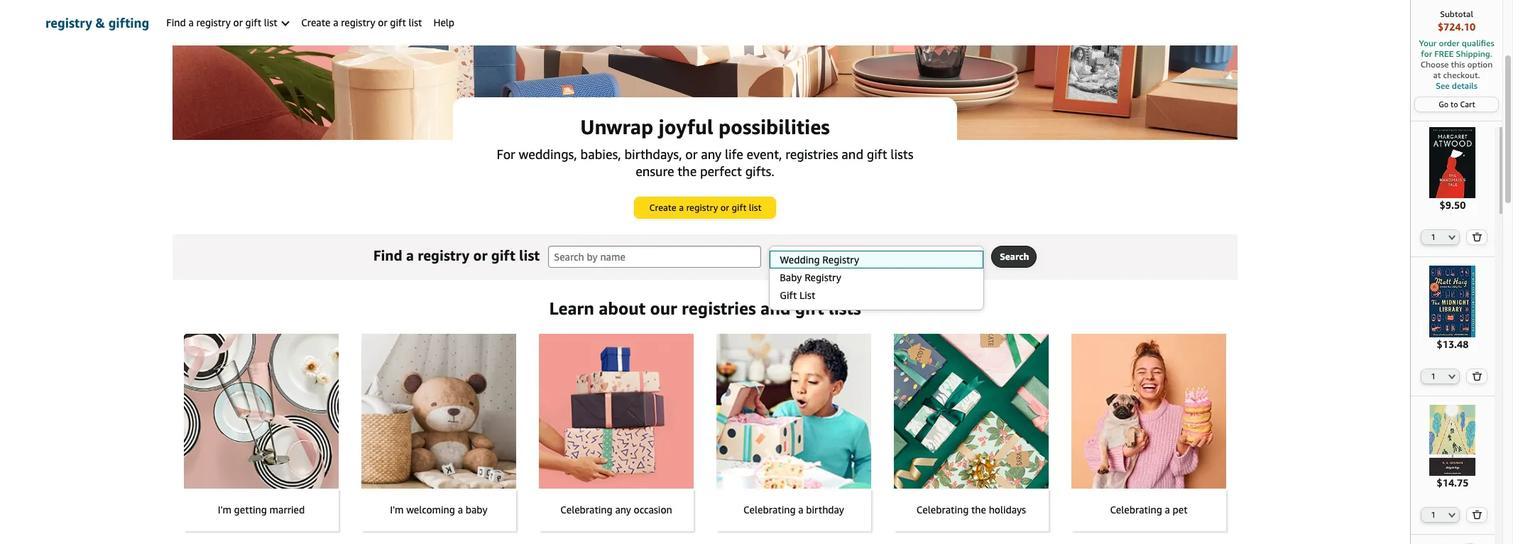 Task type: locate. For each thing, give the bounding box(es) containing it.
0 vertical spatial delete image
[[1473, 371, 1483, 380]]

gift
[[245, 16, 261, 28], [390, 16, 406, 28], [867, 146, 888, 162], [732, 202, 747, 213], [491, 247, 516, 264], [795, 298, 825, 318]]

1 vertical spatial dropdown image
[[970, 254, 977, 259]]

i'm inside i'm welcoming a baby link
[[390, 504, 404, 516]]

1 vertical spatial create a registry or gift list link
[[635, 197, 776, 218]]

checkout.
[[1444, 70, 1481, 80]]

see
[[1436, 80, 1450, 91]]

pet
[[1173, 504, 1188, 516]]

0 horizontal spatial any
[[615, 504, 631, 516]]

lists
[[891, 146, 914, 162], [829, 298, 861, 318]]

a
[[189, 16, 194, 28], [333, 16, 339, 28], [679, 202, 684, 213], [406, 247, 414, 264], [458, 504, 463, 516], [799, 504, 804, 516], [1165, 504, 1171, 516]]

celebrating a pet link
[[1072, 334, 1227, 531]]

delete image
[[1473, 233, 1483, 242]]

None submit
[[1468, 230, 1487, 245], [1468, 369, 1487, 383], [1468, 508, 1487, 522], [1468, 230, 1487, 245], [1468, 369, 1487, 383], [1468, 508, 1487, 522]]

0 vertical spatial and
[[842, 146, 864, 162]]

registries
[[786, 146, 839, 162], [682, 298, 756, 318]]

1 vertical spatial registries
[[682, 298, 756, 318]]

celebrating left pet
[[1111, 504, 1163, 516]]

at
[[1434, 70, 1442, 80]]

dropdown image down $14.75 on the bottom right
[[1449, 512, 1457, 518]]

2 celebrating from the left
[[744, 504, 796, 516]]

celebrating any occasion link
[[539, 334, 694, 531]]

1 1 from the top
[[1432, 233, 1436, 242]]

2 search from the left
[[1000, 251, 1030, 262]]

gift inside the for weddings, babies, birthdays, or any life event, registries and gift lists ensure the perfect gifts.
[[867, 146, 888, 162]]

list box
[[770, 251, 984, 304]]

registries inside the for weddings, babies, birthdays, or any life event, registries and gift lists ensure the perfect gifts.
[[786, 146, 839, 162]]

3 1 from the top
[[1432, 510, 1436, 519]]

search
[[779, 251, 807, 262], [1000, 251, 1030, 262]]

delete image for $13.48
[[1473, 371, 1483, 380]]

dropdown image for $13.48
[[1449, 373, 1457, 379]]

for
[[1422, 48, 1433, 59]]

registry down "by"
[[805, 271, 842, 283]]

occasion
[[634, 504, 673, 516]]

create a registry or gift list
[[301, 16, 422, 28], [650, 202, 762, 213]]

dropdown image
[[1449, 373, 1457, 379], [1449, 512, 1457, 518]]

the right ensure
[[678, 163, 697, 179]]

1 delete image from the top
[[1473, 371, 1483, 380]]

see details link
[[1419, 80, 1496, 91]]

$13.48
[[1437, 338, 1469, 350]]

a pair of champagne flutes on top of plates with ribbon image
[[184, 334, 339, 489]]

search for search
[[1000, 251, 1030, 262]]

1 i'm from the left
[[218, 504, 232, 516]]

celebrating for celebrating the holidays
[[917, 504, 969, 516]]

any up perfect
[[701, 146, 722, 162]]

0 vertical spatial dropdown image
[[1449, 373, 1457, 379]]

0 horizontal spatial dropdown image
[[970, 254, 977, 259]]

gifting
[[108, 15, 149, 31]]

1 vertical spatial find
[[373, 247, 403, 264]]

search for search by
[[779, 251, 807, 262]]

celebrating a birthday
[[744, 504, 845, 516]]

the inside celebrating the holidays link
[[972, 504, 987, 516]]

registries down 'possibilities'
[[786, 146, 839, 162]]

welcoming
[[406, 504, 455, 516]]

celebrating inside celebrating a pet link
[[1111, 504, 1163, 516]]

celebrating for celebrating a birthday
[[744, 504, 796, 516]]

0 vertical spatial 1
[[1432, 233, 1436, 242]]

celebrating left holidays
[[917, 504, 969, 516]]

1 horizontal spatial find a registry or gift list
[[373, 247, 540, 264]]

celebrating any occasion
[[561, 504, 673, 516]]

registry right "by"
[[823, 254, 860, 266]]

list
[[800, 289, 816, 301]]

subtotal $724.10
[[1438, 9, 1476, 33]]

0 vertical spatial lists
[[891, 146, 914, 162]]

i'm inside i'm getting married link
[[218, 504, 232, 516]]

0 vertical spatial create a registry or gift list
[[301, 16, 422, 28]]

1 vertical spatial create
[[650, 202, 677, 213]]

celebrating
[[561, 504, 613, 516], [744, 504, 796, 516], [917, 504, 969, 516], [1111, 504, 1163, 516]]

0 vertical spatial create
[[301, 16, 331, 28]]

1 horizontal spatial the
[[972, 504, 987, 516]]

0 vertical spatial any
[[701, 146, 722, 162]]

any left occasion
[[615, 504, 631, 516]]

or
[[233, 16, 243, 28], [378, 16, 388, 28], [686, 146, 698, 162], [721, 202, 730, 213], [474, 247, 488, 264]]

0 horizontal spatial create a registry or gift list link
[[296, 0, 428, 45]]

baby nursery with crib and teddy bear image
[[362, 334, 516, 489]]

2 delete image from the top
[[1473, 510, 1483, 519]]

i'm for i'm getting married
[[218, 504, 232, 516]]

delete image
[[1473, 371, 1483, 380], [1473, 510, 1483, 519]]

i'm
[[218, 504, 232, 516], [390, 504, 404, 516]]

registries right our
[[682, 298, 756, 318]]

0 horizontal spatial the
[[678, 163, 697, 179]]

1 horizontal spatial create
[[650, 202, 677, 213]]

create
[[301, 16, 331, 28], [650, 202, 677, 213]]

1 vertical spatial create a registry or gift list
[[650, 202, 762, 213]]

registry & gifting link
[[45, 0, 149, 45]]

1 vertical spatial delete image
[[1473, 510, 1483, 519]]

&
[[96, 15, 105, 31]]

celebrating a birthday link
[[717, 334, 872, 531]]

2 vertical spatial 1
[[1432, 510, 1436, 519]]

i'm left getting on the bottom of page
[[218, 504, 232, 516]]

$14.75
[[1437, 477, 1469, 489]]

lists inside the for weddings, babies, birthdays, or any life event, registries and gift lists ensure the perfect gifts.
[[891, 146, 914, 162]]

1 vertical spatial dropdown image
[[1449, 512, 1457, 518]]

1 horizontal spatial create a registry or gift list link
[[635, 197, 776, 218]]

possibilities
[[719, 115, 830, 139]]

1 for $9.50
[[1432, 233, 1436, 242]]

i'm welcoming a baby
[[390, 504, 488, 516]]

3 celebrating from the left
[[917, 504, 969, 516]]

go
[[1439, 99, 1449, 109]]

qualifies
[[1463, 38, 1495, 48]]

0 horizontal spatial registries
[[682, 298, 756, 318]]

celebrating the holidays
[[917, 504, 1027, 516]]

order
[[1440, 38, 1460, 48]]

0 horizontal spatial i'm
[[218, 504, 232, 516]]

registry
[[823, 254, 860, 266], [805, 271, 842, 283]]

1 for $14.75
[[1432, 510, 1436, 519]]

dropdown image left search submit
[[970, 254, 977, 259]]

dropdown image left delete image
[[1449, 235, 1457, 240]]

i'm left the welcoming
[[390, 504, 404, 516]]

celebrating left occasion
[[561, 504, 613, 516]]

1 celebrating from the left
[[561, 504, 613, 516]]

2 i'm from the left
[[390, 504, 404, 516]]

1 horizontal spatial registries
[[786, 146, 839, 162]]

list box containing wedding registry
[[770, 251, 984, 304]]

1 vertical spatial the
[[972, 504, 987, 516]]

find a registry or gift list link
[[161, 0, 296, 45]]

1 search from the left
[[779, 251, 807, 262]]

1 vertical spatial 1
[[1432, 371, 1436, 380]]

0 vertical spatial find a registry or gift list
[[166, 16, 280, 28]]

1 horizontal spatial any
[[701, 146, 722, 162]]

2 dropdown image from the top
[[1449, 512, 1457, 518]]

registry inside find a registry or gift list link
[[196, 16, 231, 28]]

1 vertical spatial and
[[761, 298, 791, 318]]

delete image for $14.75
[[1473, 510, 1483, 519]]

birthdays,
[[625, 146, 682, 162]]

1 horizontal spatial dropdown image
[[1449, 235, 1457, 240]]

0 vertical spatial find
[[166, 16, 186, 28]]

celebrating left birthday
[[744, 504, 796, 516]]

dropdown image down $13.48
[[1449, 373, 1457, 379]]

holidays
[[989, 504, 1027, 516]]

subtotal
[[1441, 9, 1474, 19]]

find
[[166, 16, 186, 28], [373, 247, 403, 264]]

i'm welcoming a baby link
[[362, 334, 516, 531]]

registry
[[45, 15, 92, 31], [196, 16, 231, 28], [341, 16, 376, 28], [686, 202, 718, 213], [418, 247, 470, 264]]

0 horizontal spatial search
[[779, 251, 807, 262]]

1
[[1432, 233, 1436, 242], [1432, 371, 1436, 380], [1432, 510, 1436, 519]]

2 1 from the top
[[1432, 371, 1436, 380]]

1 horizontal spatial search
[[1000, 251, 1030, 262]]

your
[[1420, 38, 1437, 48]]

search by
[[779, 251, 819, 262]]

1 vertical spatial lists
[[829, 298, 861, 318]]

0 vertical spatial the
[[678, 163, 697, 179]]

1 horizontal spatial lists
[[891, 146, 914, 162]]

list inside find a registry or gift list link
[[264, 16, 278, 28]]

4 celebrating from the left
[[1111, 504, 1163, 516]]

and
[[842, 146, 864, 162], [761, 298, 791, 318]]

pet parent with dog and dessert image
[[1072, 334, 1227, 489]]

wedding registry option
[[770, 251, 984, 269]]

gifts.
[[746, 163, 775, 179]]

find a registry or gift list
[[166, 16, 280, 28], [373, 247, 540, 264]]

1 horizontal spatial i'm
[[390, 504, 404, 516]]

celebrating inside celebrating the holidays link
[[917, 504, 969, 516]]

1 horizontal spatial create a registry or gift list
[[650, 202, 762, 213]]

joyful
[[659, 115, 714, 139]]

the
[[678, 163, 697, 179], [972, 504, 987, 516]]

option
[[1468, 59, 1493, 70]]

custom gift boxes and confetti image
[[173, 0, 1238, 140]]

wedding registry link
[[770, 251, 984, 269]]

0 vertical spatial dropdown image
[[1449, 235, 1457, 240]]

any
[[701, 146, 722, 162], [615, 504, 631, 516]]

by
[[809, 251, 819, 262]]

1 horizontal spatial and
[[842, 146, 864, 162]]

1 dropdown image from the top
[[1449, 373, 1457, 379]]

list
[[264, 16, 278, 28], [409, 16, 422, 28], [749, 202, 762, 213], [519, 247, 540, 264]]

dropdown image
[[1449, 235, 1457, 240], [970, 254, 977, 259]]

our
[[650, 298, 678, 318]]

0 vertical spatial registries
[[786, 146, 839, 162]]

the inside the for weddings, babies, birthdays, or any life event, registries and gift lists ensure the perfect gifts.
[[678, 163, 697, 179]]

the left holidays
[[972, 504, 987, 516]]

weddings,
[[519, 146, 577, 162]]

ensure
[[636, 163, 674, 179]]

create a registry or gift list link
[[296, 0, 428, 45], [635, 197, 776, 218]]



Task type: vqa. For each thing, say whether or not it's contained in the screenshot.
"&" in "Returns & Orders"
no



Task type: describe. For each thing, give the bounding box(es) containing it.
and inside the for weddings, babies, birthdays, or any life event, registries and gift lists ensure the perfect gifts.
[[842, 146, 864, 162]]

i'm getting married
[[218, 504, 305, 516]]

gift list link
[[770, 286, 984, 304]]

this
[[1452, 59, 1466, 70]]

getting
[[234, 504, 267, 516]]

registry inside registry & gifting link
[[45, 15, 92, 31]]

go to cart
[[1439, 99, 1476, 109]]

registry & gifting
[[45, 15, 149, 31]]

1 for $13.48
[[1432, 371, 1436, 380]]

for
[[497, 146, 516, 162]]

babies,
[[581, 146, 621, 162]]

0 horizontal spatial lists
[[829, 298, 861, 318]]

life
[[725, 146, 744, 162]]

learn
[[549, 298, 595, 318]]

dropdown image for 1
[[1449, 235, 1457, 240]]

0 horizontal spatial find a registry or gift list
[[166, 16, 280, 28]]

celebrating for celebrating a pet
[[1111, 504, 1163, 516]]

wedding registry baby registry gift list
[[780, 254, 860, 301]]

Search submit
[[993, 247, 1037, 267]]

about
[[599, 298, 646, 318]]

shipping.
[[1457, 48, 1493, 59]]

0 vertical spatial registry
[[823, 254, 860, 266]]

i'm getting married link
[[184, 334, 339, 531]]

dropdown image for $14.75
[[1449, 512, 1457, 518]]

Search by name text field
[[549, 246, 762, 268]]

$9.50
[[1440, 199, 1466, 211]]

1 vertical spatial find a registry or gift list
[[373, 247, 540, 264]]

celebrating a pet
[[1111, 504, 1188, 516]]

0 horizontal spatial create a registry or gift list
[[301, 16, 422, 28]]

wrapped holiday gifts with name tags image
[[894, 334, 1049, 489]]

$724.10
[[1438, 21, 1476, 33]]

married
[[270, 504, 305, 516]]

your order qualifies for free shipping. choose this option at checkout. see details
[[1420, 38, 1495, 91]]

unwrap joyful possibilities
[[581, 115, 830, 139]]

for weddings, babies, birthdays, or any life event, registries and gift lists ensure the perfect gifts.
[[497, 146, 914, 179]]

1 vertical spatial registry
[[805, 271, 842, 283]]

celebrating for celebrating any occasion
[[561, 504, 613, 516]]

1 horizontal spatial find
[[373, 247, 403, 264]]

0 horizontal spatial and
[[761, 298, 791, 318]]

a hand holding a stack of wraped gifts image
[[539, 334, 694, 489]]

dropdown image for search by
[[970, 254, 977, 259]]

birthday
[[806, 504, 845, 516]]

baby
[[780, 271, 802, 283]]

a child opening a birthday present image
[[717, 334, 872, 489]]

malgudi days (penguin classics) image
[[1418, 405, 1489, 476]]

1 vertical spatial any
[[615, 504, 631, 516]]

cart
[[1461, 99, 1476, 109]]

go to cart link
[[1416, 97, 1499, 112]]

event,
[[747, 146, 783, 162]]

unwrap
[[581, 115, 654, 139]]

any inside the for weddings, babies, birthdays, or any life event, registries and gift lists ensure the perfect gifts.
[[701, 146, 722, 162]]

baby
[[466, 504, 488, 516]]

learn about our registries and gift lists
[[549, 298, 861, 318]]

perfect
[[700, 163, 742, 179]]

choose
[[1421, 59, 1449, 70]]

the handmaid&#39;s tale image
[[1418, 127, 1489, 198]]

0 horizontal spatial find
[[166, 16, 186, 28]]

wedding
[[780, 254, 820, 266]]

help
[[434, 16, 455, 28]]

the midnight library: a gma book club pick (a novel) image
[[1418, 266, 1489, 337]]

details
[[1453, 80, 1478, 91]]

help link
[[428, 0, 460, 45]]

0 vertical spatial create a registry or gift list link
[[296, 0, 428, 45]]

or inside the for weddings, babies, birthdays, or any life event, registries and gift lists ensure the perfect gifts.
[[686, 146, 698, 162]]

to
[[1451, 99, 1459, 109]]

baby registry link
[[770, 269, 984, 286]]

free
[[1435, 48, 1454, 59]]

i'm for i'm welcoming a baby
[[390, 504, 404, 516]]

celebrating the holidays link
[[894, 334, 1049, 531]]

gift
[[780, 289, 797, 301]]

0 horizontal spatial create
[[301, 16, 331, 28]]



